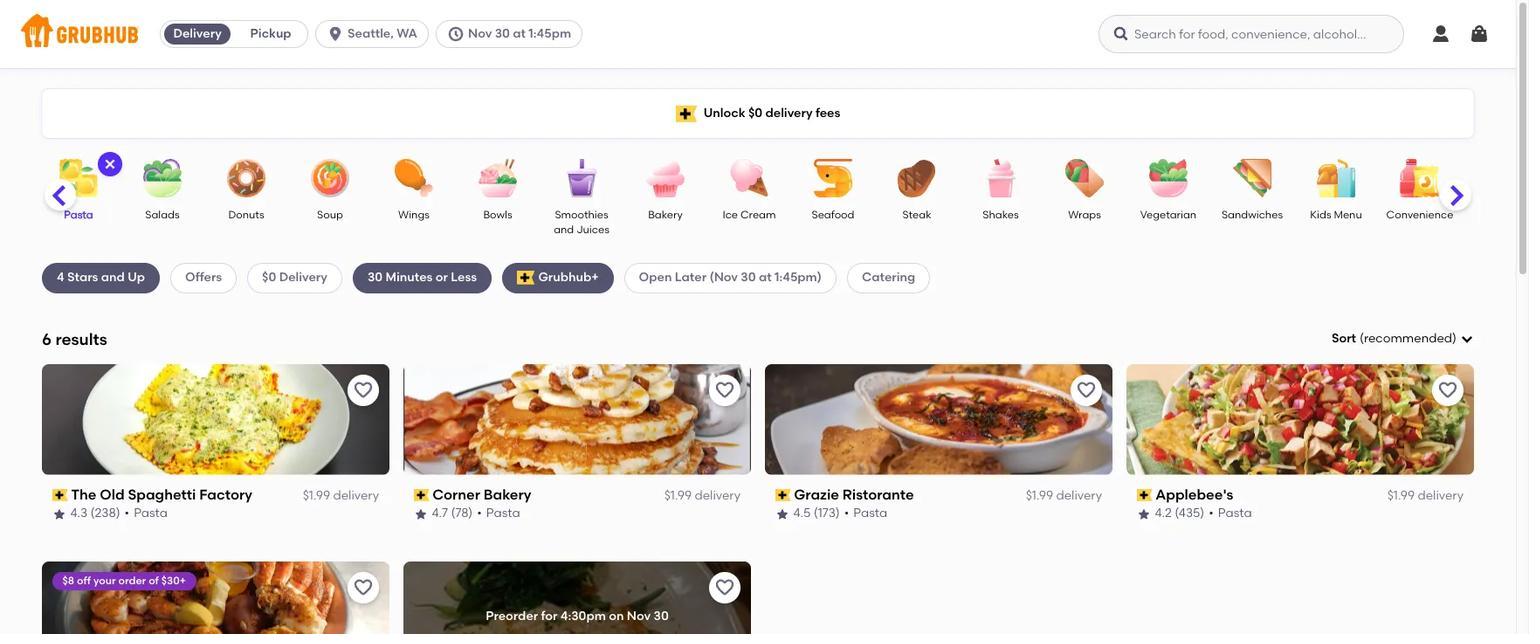 Task type: locate. For each thing, give the bounding box(es) containing it.
svg image
[[1469, 24, 1490, 45], [327, 25, 344, 43], [447, 25, 465, 43], [1113, 25, 1130, 43], [103, 157, 117, 171]]

4 star icon image from the left
[[1137, 507, 1151, 521]]

subscription pass image left "grazie"
[[776, 489, 791, 502]]

1 horizontal spatial svg image
[[1461, 332, 1475, 346]]

4:30pm
[[561, 609, 606, 624]]

3 • from the left
[[845, 506, 850, 521]]

30 right (nov
[[741, 270, 756, 285]]

spaghetti
[[128, 486, 196, 503]]

1 horizontal spatial subscription pass image
[[776, 489, 791, 502]]

nov left '1:45pm'
[[468, 26, 492, 41]]

star icon image for the
[[52, 507, 66, 521]]

ice cream
[[723, 209, 776, 221]]

$1.99 for the old spaghetti factory
[[303, 488, 330, 503]]

delivery left the pickup
[[173, 26, 222, 41]]

save this restaurant image
[[715, 577, 736, 598]]

soup
[[317, 209, 343, 221]]

open later (nov 30 at 1:45pm)
[[639, 270, 822, 285]]

1 vertical spatial and
[[101, 270, 125, 285]]

steak
[[903, 209, 932, 221]]

factory
[[200, 486, 253, 503]]

$1.99 delivery for the old spaghetti factory
[[303, 488, 379, 503]]

pasta
[[64, 209, 93, 221], [134, 506, 168, 521], [487, 506, 521, 521], [854, 506, 888, 521], [1219, 506, 1253, 521]]

2 subscription pass image from the left
[[776, 489, 791, 502]]

kids
[[1311, 209, 1332, 221]]

sandwiches image
[[1222, 159, 1283, 197]]

)
[[1453, 331, 1457, 346]]

• pasta down applebee's
[[1210, 506, 1253, 521]]

3 $1.99 delivery from the left
[[1026, 488, 1103, 503]]

less
[[451, 270, 477, 285]]

0 horizontal spatial nov
[[468, 26, 492, 41]]

and left up on the top
[[101, 270, 125, 285]]

save this restaurant image for old
[[353, 380, 374, 401]]

subscription pass image
[[414, 489, 430, 502], [1137, 489, 1153, 502]]

$8
[[63, 575, 75, 587]]

pasta down pasta image
[[64, 209, 93, 221]]

2 star icon image from the left
[[414, 507, 428, 521]]

0 vertical spatial svg image
[[1431, 24, 1452, 45]]

2 • pasta from the left
[[478, 506, 521, 521]]

1 horizontal spatial grubhub plus flag logo image
[[676, 105, 697, 122]]

1 subscription pass image from the left
[[414, 489, 430, 502]]

vegetarian
[[1141, 209, 1197, 221]]

1 $1.99 from the left
[[303, 488, 330, 503]]

3 • pasta from the left
[[845, 506, 888, 521]]

save this restaurant button
[[348, 375, 379, 406], [709, 375, 741, 406], [1071, 375, 1103, 406], [1433, 375, 1464, 406], [348, 572, 379, 603], [709, 572, 741, 603]]

pasta down the old spaghetti factory
[[134, 506, 168, 521]]

0 horizontal spatial at
[[513, 26, 526, 41]]

vegetarian image
[[1138, 159, 1199, 197]]

30 right on
[[654, 609, 669, 624]]

delivery for grazie ristorante
[[1057, 488, 1103, 503]]

$1.99 delivery
[[303, 488, 379, 503], [665, 488, 741, 503], [1026, 488, 1103, 503], [1388, 488, 1464, 503]]

0 vertical spatial at
[[513, 26, 526, 41]]

1 horizontal spatial delivery
[[279, 270, 328, 285]]

bakery down bakery image
[[648, 209, 683, 221]]

30
[[495, 26, 510, 41], [368, 270, 383, 285], [741, 270, 756, 285], [654, 609, 669, 624]]

recommended
[[1365, 331, 1453, 346]]

1 vertical spatial grubhub plus flag logo image
[[517, 271, 535, 285]]

for
[[541, 609, 558, 624]]

svg image inside nov 30 at 1:45pm button
[[447, 25, 465, 43]]

$1.99
[[303, 488, 330, 503], [665, 488, 692, 503], [1026, 488, 1054, 503], [1388, 488, 1415, 503]]

$0 right unlock
[[749, 106, 763, 120]]

corner bakery logo image
[[404, 364, 751, 475]]

4 $1.99 delivery from the left
[[1388, 488, 1464, 503]]

0 horizontal spatial $0
[[262, 270, 276, 285]]

donuts
[[228, 209, 264, 221]]

delivery button
[[161, 20, 234, 48]]

$1.99 delivery for corner bakery
[[665, 488, 741, 503]]

bowls image
[[467, 159, 529, 197]]

bakery right corner
[[484, 486, 532, 503]]

4.2
[[1156, 506, 1173, 521]]

nov inside button
[[468, 26, 492, 41]]

0 horizontal spatial subscription pass image
[[414, 489, 430, 502]]

• pasta down the old spaghetti factory
[[125, 506, 168, 521]]

$0
[[749, 106, 763, 120], [262, 270, 276, 285]]

at left '1:45pm'
[[513, 26, 526, 41]]

1 $1.99 delivery from the left
[[303, 488, 379, 503]]

subscription pass image left applebee's
[[1137, 489, 1153, 502]]

preorder
[[486, 609, 538, 624]]

0 vertical spatial $0
[[749, 106, 763, 120]]

up
[[128, 270, 145, 285]]

grazie
[[795, 486, 840, 503]]

0 vertical spatial nov
[[468, 26, 492, 41]]

1 horizontal spatial subscription pass image
[[1137, 489, 1153, 502]]

star icon image left 4.5
[[776, 507, 790, 521]]

pasta for corner
[[487, 506, 521, 521]]

unlock
[[704, 106, 746, 120]]

delivery
[[173, 26, 222, 41], [279, 270, 328, 285]]

4 $1.99 from the left
[[1388, 488, 1415, 503]]

and
[[554, 224, 574, 236], [101, 270, 125, 285]]

1 horizontal spatial bakery
[[648, 209, 683, 221]]

• for bakery
[[478, 506, 483, 521]]

subscription pass image left corner
[[414, 489, 430, 502]]

delivery for corner bakery
[[695, 488, 741, 503]]

• right (78)
[[478, 506, 483, 521]]

later
[[675, 270, 707, 285]]

3 star icon image from the left
[[776, 507, 790, 521]]

pasta for grazie
[[854, 506, 888, 521]]

• for ristorante
[[845, 506, 850, 521]]

nov 30 at 1:45pm
[[468, 26, 571, 41]]

grubhub plus flag logo image left grubhub+
[[517, 271, 535, 285]]

4.5 (173)
[[794, 506, 841, 521]]

pasta down corner bakery
[[487, 506, 521, 521]]

0 vertical spatial bakery
[[648, 209, 683, 221]]

4.3
[[71, 506, 88, 521]]

grubhub plus flag logo image for unlock $0 delivery fees
[[676, 105, 697, 122]]

• pasta down grazie ristorante at the right bottom of page
[[845, 506, 888, 521]]

star icon image left the 4.2
[[1137, 507, 1151, 521]]

30 left '1:45pm'
[[495, 26, 510, 41]]

$30+
[[162, 575, 187, 587]]

1 horizontal spatial $0
[[749, 106, 763, 120]]

at left 1:45pm)
[[759, 270, 772, 285]]

star icon image left 4.7
[[414, 507, 428, 521]]

$1.99 delivery for grazie ristorante
[[1026, 488, 1103, 503]]

salads image
[[132, 159, 193, 197]]

0 horizontal spatial and
[[101, 270, 125, 285]]

• right (173) in the right bottom of the page
[[845, 506, 850, 521]]

0 horizontal spatial svg image
[[1431, 24, 1452, 45]]

6
[[42, 329, 52, 349]]

0 vertical spatial delivery
[[173, 26, 222, 41]]

smoothies and juices
[[554, 209, 610, 236]]

0 horizontal spatial delivery
[[173, 26, 222, 41]]

pasta down ristorante
[[854, 506, 888, 521]]

4.5
[[794, 506, 812, 521]]

30 inside nov 30 at 1:45pm button
[[495, 26, 510, 41]]

2 $1.99 delivery from the left
[[665, 488, 741, 503]]

delivery down soup
[[279, 270, 328, 285]]

save this restaurant image for ristorante
[[1076, 380, 1097, 401]]

menu
[[1334, 209, 1363, 221]]

star icon image
[[52, 507, 66, 521], [414, 507, 428, 521], [776, 507, 790, 521], [1137, 507, 1151, 521]]

seattle, wa button
[[315, 20, 436, 48]]

wraps image
[[1054, 159, 1116, 197]]

subscription pass image
[[52, 489, 68, 502], [776, 489, 791, 502]]

• right (238)
[[125, 506, 130, 521]]

donuts image
[[216, 159, 277, 197]]

save this restaurant image
[[353, 380, 374, 401], [715, 380, 736, 401], [1076, 380, 1097, 401], [1438, 380, 1459, 401], [353, 577, 374, 598]]

subscription pass image left the
[[52, 489, 68, 502]]

2 • from the left
[[478, 506, 483, 521]]

ice cream image
[[719, 159, 780, 197]]

the old spaghetti factory
[[71, 486, 253, 503]]

1 • pasta from the left
[[125, 506, 168, 521]]

(435)
[[1176, 506, 1205, 521]]

pasta image
[[48, 159, 109, 197]]

svg image
[[1431, 24, 1452, 45], [1461, 332, 1475, 346]]

smoothies
[[555, 209, 609, 221]]

0 vertical spatial and
[[554, 224, 574, 236]]

1 • from the left
[[125, 506, 130, 521]]

star icon image left '4.3'
[[52, 507, 66, 521]]

bakery
[[648, 209, 683, 221], [484, 486, 532, 503]]

0 horizontal spatial bakery
[[484, 486, 532, 503]]

0 horizontal spatial subscription pass image
[[52, 489, 68, 502]]

grocery image
[[1474, 159, 1530, 197]]

juices
[[577, 224, 610, 236]]

of
[[149, 575, 159, 587]]

1 horizontal spatial and
[[554, 224, 574, 236]]

1 vertical spatial delivery
[[279, 270, 328, 285]]

delivery for applebee's
[[1418, 488, 1464, 503]]

4 stars and up
[[57, 270, 145, 285]]

pickup button
[[234, 20, 308, 48]]

None field
[[1332, 330, 1475, 348]]

1 star icon image from the left
[[52, 507, 66, 521]]

1 vertical spatial $0
[[262, 270, 276, 285]]

grubhub plus flag logo image
[[676, 105, 697, 122], [517, 271, 535, 285]]

bowls
[[483, 209, 512, 221]]

subscription pass image for grazie ristorante
[[776, 489, 791, 502]]

1 horizontal spatial nov
[[627, 609, 651, 624]]

preorder for 4:30pm on nov 30
[[486, 609, 669, 624]]

nov
[[468, 26, 492, 41], [627, 609, 651, 624]]

• pasta
[[125, 506, 168, 521], [478, 506, 521, 521], [845, 506, 888, 521], [1210, 506, 1253, 521]]

svg image inside seattle, wa button
[[327, 25, 344, 43]]

1 subscription pass image from the left
[[52, 489, 68, 502]]

$0 right offers
[[262, 270, 276, 285]]

delivery inside delivery button
[[173, 26, 222, 41]]

1 horizontal spatial at
[[759, 270, 772, 285]]

1 vertical spatial svg image
[[1461, 332, 1475, 346]]

applebee's logo image
[[1127, 364, 1475, 475]]

save this restaurant button for corner bakery
[[709, 375, 741, 406]]

corner bakery
[[433, 486, 532, 503]]

the old spaghetti factory logo image
[[42, 364, 390, 475]]

0 vertical spatial grubhub plus flag logo image
[[676, 105, 697, 122]]

at
[[513, 26, 526, 41], [759, 270, 772, 285]]

grubhub plus flag logo image left unlock
[[676, 105, 697, 122]]

3 $1.99 from the left
[[1026, 488, 1054, 503]]

• right (435)
[[1210, 506, 1215, 521]]

seafood
[[812, 209, 855, 221]]

$1.99 for applebee's
[[1388, 488, 1415, 503]]

$1.99 for grazie ristorante
[[1026, 488, 1054, 503]]

and down smoothies
[[554, 224, 574, 236]]

at inside button
[[513, 26, 526, 41]]

0 horizontal spatial grubhub plus flag logo image
[[517, 271, 535, 285]]

2 $1.99 from the left
[[665, 488, 692, 503]]

• pasta for old
[[125, 506, 168, 521]]

nov right on
[[627, 609, 651, 624]]

2 subscription pass image from the left
[[1137, 489, 1153, 502]]

• pasta down corner bakery
[[478, 506, 521, 521]]

save this restaurant image for bakery
[[715, 380, 736, 401]]

30 minutes or less
[[368, 270, 477, 285]]

•
[[125, 506, 130, 521], [478, 506, 483, 521], [845, 506, 850, 521], [1210, 506, 1215, 521]]

grazie ristorante
[[795, 486, 915, 503]]



Task type: vqa. For each thing, say whether or not it's contained in the screenshot.
4 Stars and Up
yes



Task type: describe. For each thing, give the bounding box(es) containing it.
subscription pass image for corner bakery
[[414, 489, 430, 502]]

$0 delivery
[[262, 270, 328, 285]]

4.3 (238)
[[71, 506, 121, 521]]

sandwiches
[[1222, 209, 1283, 221]]

• for old
[[125, 506, 130, 521]]

save this restaurant button for grazie ristorante
[[1071, 375, 1103, 406]]

order
[[119, 575, 147, 587]]

bakery image
[[635, 159, 696, 197]]

Search for food, convenience, alcohol... search field
[[1099, 15, 1405, 53]]

(173)
[[814, 506, 841, 521]]

seafood image
[[803, 159, 864, 197]]

ristorante
[[843, 486, 915, 503]]

star icon image for corner
[[414, 507, 428, 521]]

subscription pass image for the old spaghetti factory
[[52, 489, 68, 502]]

sort
[[1332, 331, 1357, 346]]

save this restaurant button for applebee's
[[1433, 375, 1464, 406]]

1 vertical spatial nov
[[627, 609, 651, 624]]

pasta down applebee's
[[1219, 506, 1253, 521]]

old
[[100, 486, 125, 503]]

star icon image for grazie
[[776, 507, 790, 521]]

grazie ristorante logo image
[[765, 364, 1113, 475]]

main navigation navigation
[[0, 0, 1517, 68]]

(238)
[[91, 506, 121, 521]]

seattle,
[[348, 26, 394, 41]]

save this restaurant button for the old spaghetti factory
[[348, 375, 379, 406]]

ice
[[723, 209, 738, 221]]

1:45pm)
[[775, 270, 822, 285]]

4
[[57, 270, 64, 285]]

1 vertical spatial at
[[759, 270, 772, 285]]

kids menu image
[[1306, 159, 1367, 197]]

6 results
[[42, 329, 107, 349]]

wa
[[397, 26, 418, 41]]

$8 off your order of $30+
[[63, 575, 187, 587]]

applebee's
[[1156, 486, 1234, 503]]

none field containing sort
[[1332, 330, 1475, 348]]

(nov
[[710, 270, 738, 285]]

subscription pass image for applebee's
[[1137, 489, 1153, 502]]

• pasta for bakery
[[478, 506, 521, 521]]

the
[[71, 486, 97, 503]]

4 • from the left
[[1210, 506, 1215, 521]]

grubhub+
[[538, 270, 599, 285]]

pier 88 boiling seafood logo image
[[42, 561, 390, 634]]

convenience image
[[1390, 159, 1451, 197]]

4.7
[[432, 506, 449, 521]]

convenience
[[1387, 209, 1454, 221]]

4.2 (435)
[[1156, 506, 1205, 521]]

and inside smoothies and juices
[[554, 224, 574, 236]]

30 left minutes
[[368, 270, 383, 285]]

(
[[1360, 331, 1365, 346]]

open
[[639, 270, 672, 285]]

cream
[[741, 209, 776, 221]]

minutes
[[386, 270, 433, 285]]

catering
[[862, 270, 916, 285]]

svg image inside main navigation navigation
[[1431, 24, 1452, 45]]

results
[[55, 329, 107, 349]]

• pasta for ristorante
[[845, 506, 888, 521]]

unlock $0 delivery fees
[[704, 106, 841, 120]]

on
[[609, 609, 624, 624]]

salads
[[145, 209, 180, 221]]

1 vertical spatial bakery
[[484, 486, 532, 503]]

or
[[436, 270, 448, 285]]

fees
[[816, 106, 841, 120]]

sort ( recommended )
[[1332, 331, 1457, 346]]

delivery for the old spaghetti factory
[[333, 488, 379, 503]]

your
[[94, 575, 116, 587]]

grubhub plus flag logo image for grubhub+
[[517, 271, 535, 285]]

1:45pm
[[529, 26, 571, 41]]

wings
[[398, 209, 430, 221]]

$1.99 delivery for applebee's
[[1388, 488, 1464, 503]]

pasta for the
[[134, 506, 168, 521]]

shakes image
[[971, 159, 1032, 197]]

smoothies and juices image
[[551, 159, 612, 197]]

shakes
[[983, 209, 1019, 221]]

soup image
[[300, 159, 361, 197]]

off
[[77, 575, 91, 587]]

(78)
[[452, 506, 473, 521]]

nov 30 at 1:45pm button
[[436, 20, 590, 48]]

pickup
[[250, 26, 291, 41]]

4 • pasta from the left
[[1210, 506, 1253, 521]]

offers
[[185, 270, 222, 285]]

stars
[[67, 270, 98, 285]]

kids menu
[[1311, 209, 1363, 221]]

wings image
[[384, 159, 445, 197]]

corner
[[433, 486, 481, 503]]

4.7 (78)
[[432, 506, 473, 521]]

wraps
[[1069, 209, 1102, 221]]

steak image
[[887, 159, 948, 197]]

$1.99 for corner bakery
[[665, 488, 692, 503]]

seattle, wa
[[348, 26, 418, 41]]



